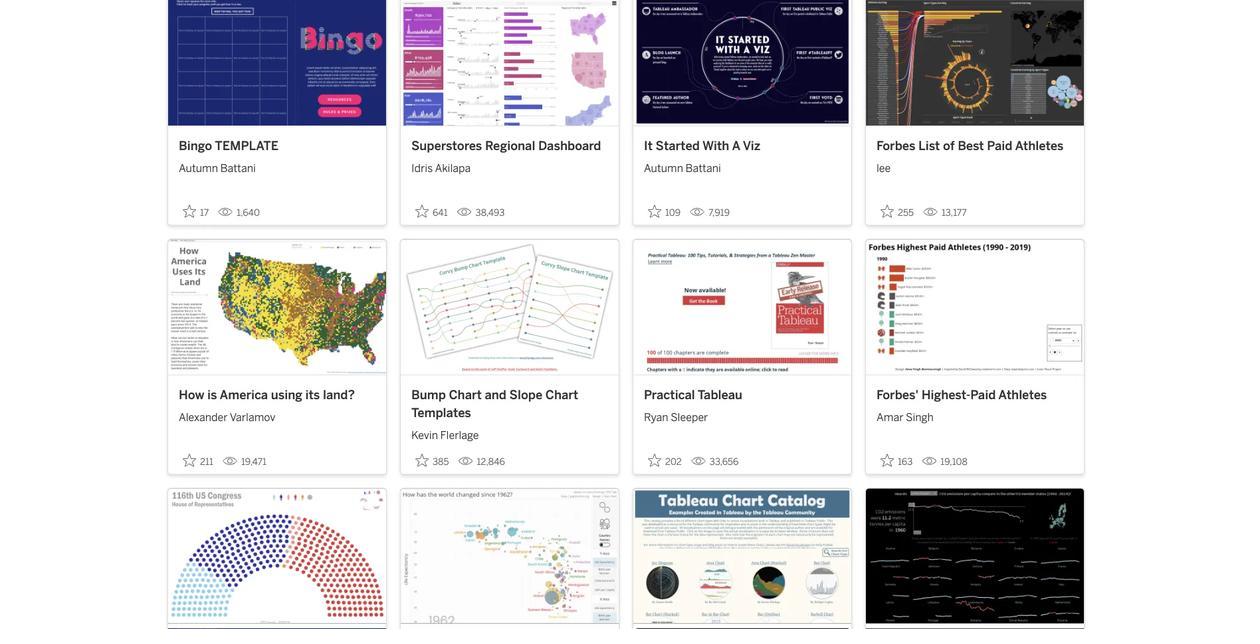 Task type: vqa. For each thing, say whether or not it's contained in the screenshot.
lee
yes



Task type: locate. For each thing, give the bounding box(es) containing it.
0 horizontal spatial autumn battani
[[179, 162, 256, 175]]

ryan sleeper
[[644, 411, 708, 424]]

autumn battani link down a
[[644, 155, 841, 176]]

it started with a viz
[[644, 139, 761, 153]]

12,846 views element
[[453, 451, 510, 473]]

2 autumn battani link from the left
[[644, 155, 841, 176]]

1 vertical spatial athletes
[[999, 388, 1047, 402]]

641
[[433, 207, 448, 218]]

paid up amar singh link
[[971, 388, 996, 402]]

is
[[207, 388, 217, 402]]

forbes' highest-paid athletes
[[877, 388, 1047, 402]]

autumn down started
[[644, 162, 683, 175]]

13,177 views element
[[918, 202, 972, 224]]

varlamov
[[230, 411, 275, 424]]

america
[[220, 388, 268, 402]]

list
[[919, 139, 940, 153]]

2 battani from the left
[[686, 162, 721, 175]]

bingo
[[179, 139, 212, 153]]

slope
[[510, 388, 543, 402]]

0 horizontal spatial chart
[[449, 388, 482, 402]]

0 vertical spatial add favorite button
[[877, 201, 918, 222]]

1 vertical spatial add favorite button
[[877, 450, 917, 472]]

superstores
[[411, 139, 482, 153]]

autumn for bingo
[[179, 162, 218, 175]]

2 chart from the left
[[546, 388, 578, 402]]

amar singh link
[[877, 404, 1074, 426]]

autumn battani for started
[[644, 162, 721, 175]]

0 horizontal spatial battani
[[220, 162, 256, 175]]

battani for started
[[686, 162, 721, 175]]

7,919
[[709, 207, 730, 218]]

add favorite button containing 255
[[877, 201, 918, 222]]

amar singh
[[877, 411, 934, 424]]

autumn battani link
[[179, 155, 376, 176], [644, 155, 841, 176]]

12,846
[[477, 457, 505, 468]]

Add Favorite button
[[179, 450, 217, 472]]

1 horizontal spatial battani
[[686, 162, 721, 175]]

1 horizontal spatial autumn
[[644, 162, 683, 175]]

paid
[[987, 139, 1013, 153], [971, 388, 996, 402]]

practical
[[644, 388, 695, 402]]

Add Favorite button
[[644, 450, 686, 472]]

highest-
[[922, 388, 971, 402]]

Add Favorite button
[[877, 201, 918, 222], [877, 450, 917, 472]]

1 add favorite button from the top
[[877, 201, 918, 222]]

0 horizontal spatial autumn
[[179, 162, 218, 175]]

1 horizontal spatial chart
[[546, 388, 578, 402]]

battani
[[220, 162, 256, 175], [686, 162, 721, 175]]

2 autumn battani from the left
[[644, 162, 721, 175]]

autumn battani down started
[[644, 162, 721, 175]]

bump chart and slope chart templates
[[411, 388, 578, 421]]

add favorite button down amar
[[877, 450, 917, 472]]

idris
[[411, 162, 433, 175]]

0 vertical spatial athletes
[[1015, 139, 1064, 153]]

workbook thumbnail image
[[168, 0, 386, 126], [401, 0, 619, 126], [634, 0, 852, 126], [866, 0, 1084, 126], [168, 240, 386, 375], [401, 240, 619, 375], [634, 240, 852, 375], [866, 240, 1084, 375], [168, 489, 386, 624], [401, 489, 619, 624], [634, 489, 852, 624], [866, 489, 1084, 624]]

1 autumn battani from the left
[[179, 162, 256, 175]]

add favorite button containing 163
[[877, 450, 917, 472]]

1,640 views element
[[213, 202, 265, 224]]

ryan sleeper link
[[644, 404, 841, 426]]

its
[[306, 388, 320, 402]]

2 add favorite button from the top
[[877, 450, 917, 472]]

idris akilapa
[[411, 162, 471, 175]]

ryan
[[644, 411, 668, 424]]

battani down 'it started with a viz'
[[686, 162, 721, 175]]

add favorite button down lee
[[877, 201, 918, 222]]

lee link
[[877, 155, 1074, 176]]

superstores regional dashboard link
[[411, 137, 608, 155]]

autumn
[[179, 162, 218, 175], [644, 162, 683, 175]]

1 autumn from the left
[[179, 162, 218, 175]]

1,640
[[237, 207, 260, 218]]

with
[[703, 139, 730, 153]]

19,471
[[241, 457, 267, 468]]

how
[[179, 388, 204, 402]]

38,493
[[476, 207, 505, 218]]

alexander varlamov
[[179, 411, 275, 424]]

of
[[943, 139, 955, 153]]

38,493 views element
[[452, 202, 510, 224]]

forbes'
[[877, 388, 919, 402]]

autumn battani for template
[[179, 162, 256, 175]]

how is america using its land?
[[179, 388, 355, 402]]

Add Favorite button
[[179, 201, 213, 222]]

forbes list of best paid athletes link
[[877, 137, 1074, 155]]

amar
[[877, 411, 904, 424]]

chart up templates
[[449, 388, 482, 402]]

autumn battani down bingo template
[[179, 162, 256, 175]]

1 horizontal spatial autumn battani link
[[644, 155, 841, 176]]

255
[[898, 207, 914, 218]]

kevin
[[411, 430, 438, 442]]

1 horizontal spatial autumn battani
[[644, 162, 721, 175]]

autumn battani link down template in the left top of the page
[[179, 155, 376, 176]]

chart right slope
[[546, 388, 578, 402]]

autumn battani
[[179, 162, 256, 175], [644, 162, 721, 175]]

bingo template
[[179, 139, 279, 153]]

it started with a viz link
[[644, 137, 841, 155]]

autumn down bingo
[[179, 162, 218, 175]]

athletes
[[1015, 139, 1064, 153], [999, 388, 1047, 402]]

1 vertical spatial paid
[[971, 388, 996, 402]]

1 autumn battani link from the left
[[179, 155, 376, 176]]

autumn for it
[[644, 162, 683, 175]]

2 autumn from the left
[[644, 162, 683, 175]]

forbes
[[877, 139, 916, 153]]

paid right best
[[987, 139, 1013, 153]]

0 horizontal spatial autumn battani link
[[179, 155, 376, 176]]

add favorite button for forbes'
[[877, 450, 917, 472]]

battani down template in the left top of the page
[[220, 162, 256, 175]]

1 battani from the left
[[220, 162, 256, 175]]

chart
[[449, 388, 482, 402], [546, 388, 578, 402]]



Task type: describe. For each thing, give the bounding box(es) containing it.
templates
[[411, 406, 471, 421]]

practical tableau link
[[644, 386, 841, 404]]

1 chart from the left
[[449, 388, 482, 402]]

autumn battani link for bingo template
[[179, 155, 376, 176]]

sleeper
[[671, 411, 708, 424]]

33,656 views element
[[686, 451, 744, 473]]

autumn battani link for it started with a viz
[[644, 155, 841, 176]]

202
[[665, 457, 682, 468]]

battani for template
[[220, 162, 256, 175]]

it
[[644, 139, 653, 153]]

19,471 views element
[[217, 451, 272, 473]]

dashboard
[[538, 139, 601, 153]]

17
[[200, 207, 209, 218]]

forbes list of best paid athletes
[[877, 139, 1064, 153]]

33,656
[[710, 457, 739, 468]]

13,177
[[942, 207, 967, 218]]

forbes' highest-paid athletes link
[[877, 386, 1074, 404]]

practical tableau
[[644, 388, 743, 402]]

bump chart and slope chart templates link
[[411, 386, 608, 423]]

superstores regional dashboard
[[411, 139, 601, 153]]

385
[[433, 457, 449, 468]]

kevin flerlage
[[411, 430, 479, 442]]

viz
[[743, 139, 761, 153]]

land?
[[323, 388, 355, 402]]

bump
[[411, 388, 446, 402]]

109
[[665, 207, 681, 218]]

idris akilapa link
[[411, 155, 608, 176]]

tableau
[[698, 388, 743, 402]]

Add Favorite button
[[411, 201, 452, 222]]

and
[[485, 388, 507, 402]]

Add Favorite button
[[644, 201, 685, 222]]

19,108 views element
[[917, 451, 973, 473]]

add favorite button for forbes
[[877, 201, 918, 222]]

Add Favorite button
[[411, 450, 453, 472]]

bingo template link
[[179, 137, 376, 155]]

lee
[[877, 162, 891, 175]]

using
[[271, 388, 302, 402]]

akilapa
[[435, 162, 471, 175]]

best
[[958, 139, 984, 153]]

alexander
[[179, 411, 228, 424]]

211
[[200, 457, 213, 468]]

19,108
[[941, 457, 968, 468]]

7,919 views element
[[685, 202, 735, 224]]

started
[[656, 139, 700, 153]]

163
[[898, 457, 913, 468]]

0 vertical spatial paid
[[987, 139, 1013, 153]]

how is america using its land? link
[[179, 386, 376, 404]]

regional
[[485, 139, 535, 153]]

kevin flerlage link
[[411, 423, 608, 444]]

alexander varlamov link
[[179, 404, 376, 426]]

singh
[[906, 411, 934, 424]]

template
[[215, 139, 279, 153]]

a
[[732, 139, 740, 153]]

flerlage
[[440, 430, 479, 442]]



